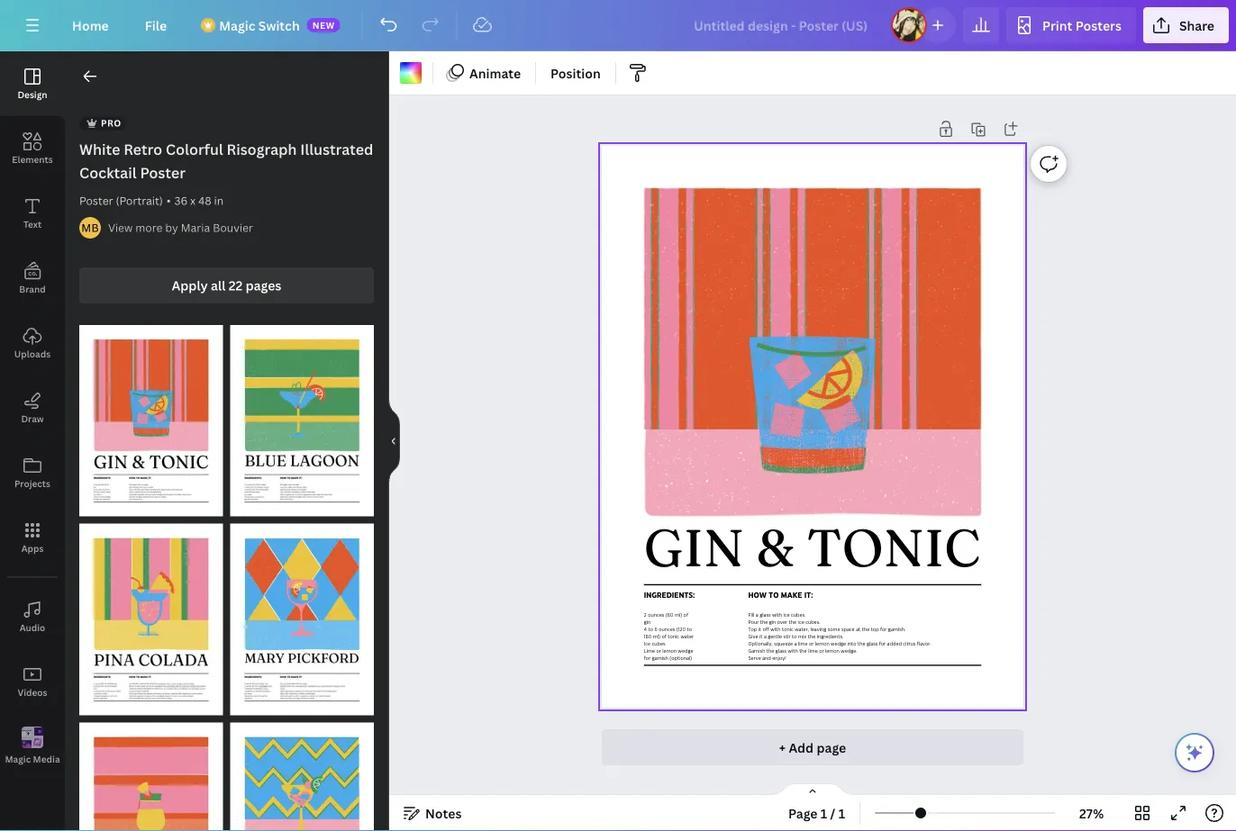 Task type: vqa. For each thing, say whether or not it's contained in the screenshot.
top Brand Templates
no



Task type: describe. For each thing, give the bounding box(es) containing it.
apply all 22 pages button
[[79, 268, 374, 304]]

magic for magic media
[[5, 753, 31, 766]]

view more by maria bouvier
[[108, 220, 253, 235]]

+ add page button
[[602, 730, 1024, 766]]

give
[[748, 634, 758, 640]]

maria bouvier image
[[79, 217, 101, 239]]

projects button
[[0, 441, 65, 505]]

(optional)
[[670, 656, 692, 662]]

1 horizontal spatial or
[[809, 641, 814, 647]]

&
[[756, 516, 795, 580]]

by
[[165, 220, 178, 235]]

lemon inside 2 ounces (60 ml) of gin 4 to 6 ounces (120 to 180 ml) of tonic water ice cubes lime or lemon wedge for garnish (optional)
[[663, 648, 677, 655]]

1 horizontal spatial ice
[[798, 620, 804, 626]]

/
[[830, 805, 836, 822]]

uploads button
[[0, 311, 65, 376]]

mix
[[798, 634, 807, 640]]

main menu bar
[[0, 0, 1236, 51]]

1 vertical spatial poster
[[79, 193, 113, 208]]

(60
[[666, 612, 674, 619]]

colorful
[[166, 140, 223, 159]]

apply all 22 pages
[[172, 277, 281, 294]]

1 vertical spatial it
[[760, 634, 763, 640]]

garnish.
[[888, 627, 906, 633]]

0 vertical spatial lime
[[798, 641, 808, 647]]

magic media button
[[0, 715, 65, 779]]

print
[[1043, 17, 1073, 34]]

videos button
[[0, 650, 65, 715]]

enjoy!
[[772, 656, 786, 662]]

file
[[145, 17, 167, 34]]

poster (portrait)
[[79, 193, 163, 208]]

animate
[[469, 64, 521, 82]]

file button
[[130, 7, 181, 43]]

how to make it:
[[748, 591, 813, 600]]

share button
[[1143, 7, 1229, 43]]

6
[[655, 627, 658, 633]]

0 vertical spatial ounces
[[648, 612, 664, 619]]

add
[[789, 739, 814, 756]]

ingredients:
[[644, 591, 695, 600]]

share
[[1179, 17, 1215, 34]]

wedge inside fill a glass with ice cubes. pour the gin over the ice cubes. top it off with tonic water, leaving some space at the top for garnish. give it a gentle stir to mix the ingredients. optionally, squeeze a lime or lemon wedge into the glass for added citrus flavor. garnish the glass with the lime or lemon wedge. serve and enjoy!
[[831, 641, 846, 647]]

in
[[214, 193, 224, 208]]

pages
[[246, 277, 281, 294]]

hide image
[[388, 398, 400, 485]]

poster inside white retro colorful risograph illustrated cocktail poster
[[140, 163, 186, 182]]

brand button
[[0, 246, 65, 311]]

apply
[[172, 277, 208, 294]]

position
[[551, 64, 601, 82]]

0 vertical spatial for
[[880, 627, 887, 633]]

projects
[[14, 478, 50, 490]]

1 horizontal spatial glass
[[776, 648, 787, 655]]

to left 6
[[648, 627, 653, 633]]

0 horizontal spatial of
[[662, 634, 667, 640]]

the down "mix"
[[799, 648, 807, 655]]

serve
[[748, 656, 761, 662]]

to up water
[[687, 627, 692, 633]]

2 1 from the left
[[839, 805, 845, 822]]

gin
[[644, 516, 744, 580]]

tonic inside fill a glass with ice cubes. pour the gin over the ice cubes. top it off with tonic water, leaving some space at the top for garnish. give it a gentle stir to mix the ingredients. optionally, squeeze a lime or lemon wedge into the glass for added citrus flavor. garnish the glass with the lime or lemon wedge. serve and enjoy!
[[782, 627, 794, 633]]

or inside 2 ounces (60 ml) of gin 4 to 6 ounces (120 to 180 ml) of tonic water ice cubes lime or lemon wedge for garnish (optional)
[[656, 648, 661, 655]]

1 vertical spatial ounces
[[659, 627, 675, 633]]

gin inside 2 ounces (60 ml) of gin 4 to 6 ounces (120 to 180 ml) of tonic water ice cubes lime or lemon wedge for garnish (optional)
[[644, 620, 651, 626]]

0 vertical spatial with
[[772, 612, 782, 619]]

home
[[72, 17, 109, 34]]

print posters button
[[1006, 7, 1136, 43]]

2
[[644, 612, 647, 619]]

bouvier
[[213, 220, 253, 235]]

posters
[[1076, 17, 1122, 34]]

Design title text field
[[680, 7, 884, 43]]

view
[[108, 220, 133, 235]]

top
[[871, 627, 879, 633]]

the right at
[[862, 627, 870, 633]]

pour
[[748, 620, 759, 626]]

page
[[788, 805, 818, 822]]

the up off
[[760, 620, 768, 626]]

home link
[[58, 7, 123, 43]]

1 vertical spatial with
[[771, 627, 781, 633]]

1 vertical spatial cubes.
[[806, 620, 820, 626]]

space
[[842, 627, 855, 633]]

new
[[312, 19, 335, 31]]

all
[[211, 277, 226, 294]]

1 vertical spatial glass
[[867, 641, 878, 647]]

elements
[[12, 153, 53, 165]]

for inside 2 ounces (60 ml) of gin 4 to 6 ounces (120 to 180 ml) of tonic water ice cubes lime or lemon wedge for garnish (optional)
[[644, 656, 651, 662]]

maria bouvier element
[[79, 217, 101, 239]]

1 vertical spatial for
[[879, 641, 886, 647]]

some
[[828, 627, 840, 633]]

flavor.
[[917, 641, 931, 647]]

22
[[229, 277, 243, 294]]

lime
[[644, 648, 655, 655]]

+ add page
[[779, 739, 846, 756]]

maria
[[181, 220, 210, 235]]

design button
[[0, 51, 65, 116]]

squeeze
[[774, 641, 793, 647]]

to right the how
[[769, 591, 779, 600]]

garnish
[[748, 648, 765, 655]]

1 vertical spatial a
[[764, 634, 767, 640]]

tonic inside 2 ounces (60 ml) of gin 4 to 6 ounces (120 to 180 ml) of tonic water ice cubes lime or lemon wedge for garnish (optional)
[[668, 634, 679, 640]]

draw button
[[0, 376, 65, 441]]

show pages image
[[769, 783, 856, 797]]

over
[[777, 620, 788, 626]]

page
[[817, 739, 846, 756]]

water
[[681, 634, 694, 640]]

white
[[79, 140, 120, 159]]

media
[[33, 753, 60, 766]]

27% button
[[1062, 799, 1121, 828]]

page 1 / 1
[[788, 805, 845, 822]]

at
[[856, 627, 861, 633]]

1 horizontal spatial ml)
[[675, 612, 682, 619]]

0 vertical spatial a
[[756, 612, 758, 619]]



Task type: locate. For each thing, give the bounding box(es) containing it.
optionally,
[[748, 641, 773, 647]]

a down off
[[764, 634, 767, 640]]

0 horizontal spatial wedge
[[678, 648, 693, 655]]

the right "mix"
[[808, 634, 816, 640]]

top
[[748, 627, 757, 633]]

0 vertical spatial tonic
[[782, 627, 794, 633]]

fill
[[748, 612, 754, 619]]

2 horizontal spatial or
[[819, 648, 824, 655]]

ounces right 2
[[648, 612, 664, 619]]

lime
[[798, 641, 808, 647], [808, 648, 818, 655]]

1 vertical spatial tonic
[[668, 634, 679, 640]]

it left off
[[758, 627, 761, 633]]

ice
[[644, 641, 651, 647]]

tonic up stir
[[782, 627, 794, 633]]

1 right /
[[839, 805, 845, 822]]

0 vertical spatial it
[[758, 627, 761, 633]]

the right into
[[858, 641, 866, 647]]

0 vertical spatial of
[[684, 612, 688, 619]]

(portrait)
[[116, 193, 163, 208]]

of up (120
[[684, 612, 688, 619]]

notes button
[[396, 799, 469, 828]]

a right fill
[[756, 612, 758, 619]]

with up gentle
[[771, 627, 781, 633]]

ice up 'over'
[[783, 612, 790, 619]]

position button
[[543, 59, 608, 87]]

gin up off
[[769, 620, 776, 626]]

it:
[[804, 591, 813, 600]]

retro
[[124, 140, 162, 159]]

uploads
[[14, 348, 51, 360]]

gin inside fill a glass with ice cubes. pour the gin over the ice cubes. top it off with tonic water, leaving some space at the top for garnish. give it a gentle stir to mix the ingredients. optionally, squeeze a lime or lemon wedge into the glass for added citrus flavor. garnish the glass with the lime or lemon wedge. serve and enjoy!
[[769, 620, 776, 626]]

or down ingredients.
[[819, 648, 824, 655]]

0 vertical spatial wedge
[[831, 641, 846, 647]]

ounces
[[648, 612, 664, 619], [659, 627, 675, 633]]

gentle
[[768, 634, 782, 640]]

tonic down (120
[[668, 634, 679, 640]]

ingredients.
[[817, 634, 844, 640]]

magic left switch at the top left of the page
[[219, 17, 255, 34]]

0 vertical spatial cubes.
[[791, 612, 806, 619]]

1 vertical spatial wedge
[[678, 648, 693, 655]]

into
[[847, 641, 857, 647]]

citrus
[[903, 641, 916, 647]]

2 vertical spatial a
[[794, 641, 797, 647]]

pro
[[101, 117, 121, 129]]

audio
[[20, 622, 45, 634]]

apps
[[21, 542, 44, 555]]

0 vertical spatial ice
[[783, 612, 790, 619]]

fill a glass with ice cubes. pour the gin over the ice cubes. top it off with tonic water, leaving some space at the top for garnish. give it a gentle stir to mix the ingredients. optionally, squeeze a lime or lemon wedge into the glass for added citrus flavor. garnish the glass with the lime or lemon wedge. serve and enjoy!
[[748, 612, 931, 662]]

of up cubes
[[662, 634, 667, 640]]

notes
[[425, 805, 462, 822]]

#ffffff image
[[400, 62, 422, 84]]

+
[[779, 739, 786, 756]]

wedge up (optional)
[[678, 648, 693, 655]]

0 horizontal spatial poster
[[79, 193, 113, 208]]

1 horizontal spatial lime
[[808, 648, 818, 655]]

risograph
[[227, 140, 297, 159]]

glass down top at bottom
[[867, 641, 878, 647]]

it
[[758, 627, 761, 633], [760, 634, 763, 640]]

2 vertical spatial glass
[[776, 648, 787, 655]]

for down the lime
[[644, 656, 651, 662]]

48
[[198, 193, 211, 208]]

with down squeeze
[[788, 648, 798, 655]]

to right stir
[[792, 634, 797, 640]]

0 vertical spatial glass
[[760, 612, 771, 619]]

cubes. up water,
[[791, 612, 806, 619]]

glass up enjoy!
[[776, 648, 787, 655]]

1 vertical spatial ml)
[[653, 634, 660, 640]]

magic for magic switch
[[219, 17, 255, 34]]

2 horizontal spatial a
[[794, 641, 797, 647]]

gin up 4
[[644, 620, 651, 626]]

1 horizontal spatial of
[[684, 612, 688, 619]]

wedge.
[[841, 648, 857, 655]]

for
[[880, 627, 887, 633], [879, 641, 886, 647], [644, 656, 651, 662]]

canva assistant image
[[1184, 742, 1206, 764]]

with up 'over'
[[772, 612, 782, 619]]

0 horizontal spatial gin
[[644, 620, 651, 626]]

2 vertical spatial for
[[644, 656, 651, 662]]

a right squeeze
[[794, 641, 797, 647]]

ice up water,
[[798, 620, 804, 626]]

the right 'over'
[[789, 620, 797, 626]]

0 vertical spatial magic
[[219, 17, 255, 34]]

1 horizontal spatial magic
[[219, 17, 255, 34]]

0 horizontal spatial ice
[[783, 612, 790, 619]]

poster up the maria bouvier element
[[79, 193, 113, 208]]

illustrated
[[300, 140, 373, 159]]

cubes. up leaving
[[806, 620, 820, 626]]

it up optionally,
[[760, 634, 763, 640]]

0 horizontal spatial tonic
[[668, 634, 679, 640]]

animate button
[[441, 59, 528, 87]]

0 vertical spatial poster
[[140, 163, 186, 182]]

ounces right 6
[[659, 627, 675, 633]]

white retro colorful risograph illustrated cocktail poster
[[79, 140, 373, 182]]

1 horizontal spatial gin
[[769, 620, 776, 626]]

how
[[748, 591, 767, 600]]

1 horizontal spatial poster
[[140, 163, 186, 182]]

glass right fill
[[760, 612, 771, 619]]

lime down "mix"
[[798, 641, 808, 647]]

1 vertical spatial ice
[[798, 620, 804, 626]]

text button
[[0, 181, 65, 246]]

poster
[[140, 163, 186, 182], [79, 193, 113, 208]]

1 horizontal spatial 1
[[839, 805, 845, 822]]

0 vertical spatial ml)
[[675, 612, 682, 619]]

0 horizontal spatial glass
[[760, 612, 771, 619]]

0 horizontal spatial a
[[756, 612, 758, 619]]

1 horizontal spatial wedge
[[831, 641, 846, 647]]

0 horizontal spatial or
[[656, 648, 661, 655]]

0 horizontal spatial lime
[[798, 641, 808, 647]]

for left added
[[879, 641, 886, 647]]

1 vertical spatial of
[[662, 634, 667, 640]]

or
[[809, 641, 814, 647], [656, 648, 661, 655], [819, 648, 824, 655]]

0 horizontal spatial 1
[[821, 805, 827, 822]]

for right top at bottom
[[880, 627, 887, 633]]

stir
[[784, 634, 791, 640]]

0 horizontal spatial ml)
[[653, 634, 660, 640]]

glass
[[760, 612, 771, 619], [867, 641, 878, 647], [776, 648, 787, 655]]

the up and
[[767, 648, 774, 655]]

poster down retro
[[140, 163, 186, 182]]

white retro colorful risograph illustrated cocktail poster image
[[79, 325, 223, 517], [230, 325, 374, 517], [79, 524, 223, 716], [230, 524, 374, 716], [79, 723, 223, 832], [230, 723, 374, 832]]

brand
[[19, 283, 46, 295]]

1 horizontal spatial tonic
[[782, 627, 794, 633]]

magic left media
[[5, 753, 31, 766]]

the
[[760, 620, 768, 626], [789, 620, 797, 626], [862, 627, 870, 633], [808, 634, 816, 640], [858, 641, 866, 647], [767, 648, 774, 655], [799, 648, 807, 655]]

apps button
[[0, 505, 65, 570]]

leaving
[[810, 627, 826, 633]]

1 gin from the left
[[644, 620, 651, 626]]

ice
[[783, 612, 790, 619], [798, 620, 804, 626]]

a
[[756, 612, 758, 619], [764, 634, 767, 640], [794, 641, 797, 647]]

magic inside button
[[5, 753, 31, 766]]

2 vertical spatial with
[[788, 648, 798, 655]]

x
[[190, 193, 196, 208]]

27%
[[1079, 805, 1104, 822]]

wedge inside 2 ounces (60 ml) of gin 4 to 6 ounces (120 to 180 ml) of tonic water ice cubes lime or lemon wedge for garnish (optional)
[[678, 648, 693, 655]]

magic inside main menu bar
[[219, 17, 255, 34]]

draw
[[21, 413, 44, 425]]

tonic
[[807, 516, 981, 580]]

make
[[781, 591, 802, 600]]

ml) right '(60'
[[675, 612, 682, 619]]

2 ounces (60 ml) of gin 4 to 6 ounces (120 to 180 ml) of tonic water ice cubes lime or lemon wedge for garnish (optional)
[[644, 612, 694, 662]]

gin
[[644, 620, 651, 626], [769, 620, 776, 626]]

text
[[23, 218, 42, 230]]

2 horizontal spatial glass
[[867, 641, 878, 647]]

1
[[821, 805, 827, 822], [839, 805, 845, 822]]

lime down leaving
[[808, 648, 818, 655]]

print posters
[[1043, 17, 1122, 34]]

or down leaving
[[809, 641, 814, 647]]

1 1 from the left
[[821, 805, 827, 822]]

more
[[135, 220, 163, 235]]

0 horizontal spatial magic
[[5, 753, 31, 766]]

videos
[[18, 687, 47, 699]]

white retro colorful risograph illustrated cocktail poster element
[[79, 325, 223, 517], [230, 325, 374, 517], [79, 524, 223, 716], [230, 524, 374, 716], [79, 723, 223, 832], [230, 723, 374, 832]]

magic
[[219, 17, 255, 34], [5, 753, 31, 766]]

1 vertical spatial lime
[[808, 648, 818, 655]]

1 vertical spatial magic
[[5, 753, 31, 766]]

2 gin from the left
[[769, 620, 776, 626]]

ml) down 6
[[653, 634, 660, 640]]

gin & tonic
[[644, 516, 981, 580]]

36
[[174, 193, 188, 208]]

1 horizontal spatial a
[[764, 634, 767, 640]]

180
[[644, 634, 652, 640]]

side panel tab list
[[0, 51, 65, 779]]

36 x 48 in
[[174, 193, 224, 208]]

water,
[[795, 627, 809, 633]]

magic switch
[[219, 17, 300, 34]]

garnish
[[652, 656, 668, 662]]

to inside fill a glass with ice cubes. pour the gin over the ice cubes. top it off with tonic water, leaving some space at the top for garnish. give it a gentle stir to mix the ingredients. optionally, squeeze a lime or lemon wedge into the glass for added citrus flavor. garnish the glass with the lime or lemon wedge. serve and enjoy!
[[792, 634, 797, 640]]

view more by maria bouvier button
[[108, 219, 253, 237]]

1 left /
[[821, 805, 827, 822]]

or down cubes
[[656, 648, 661, 655]]

with
[[772, 612, 782, 619], [771, 627, 781, 633], [788, 648, 798, 655]]

wedge down ingredients.
[[831, 641, 846, 647]]



